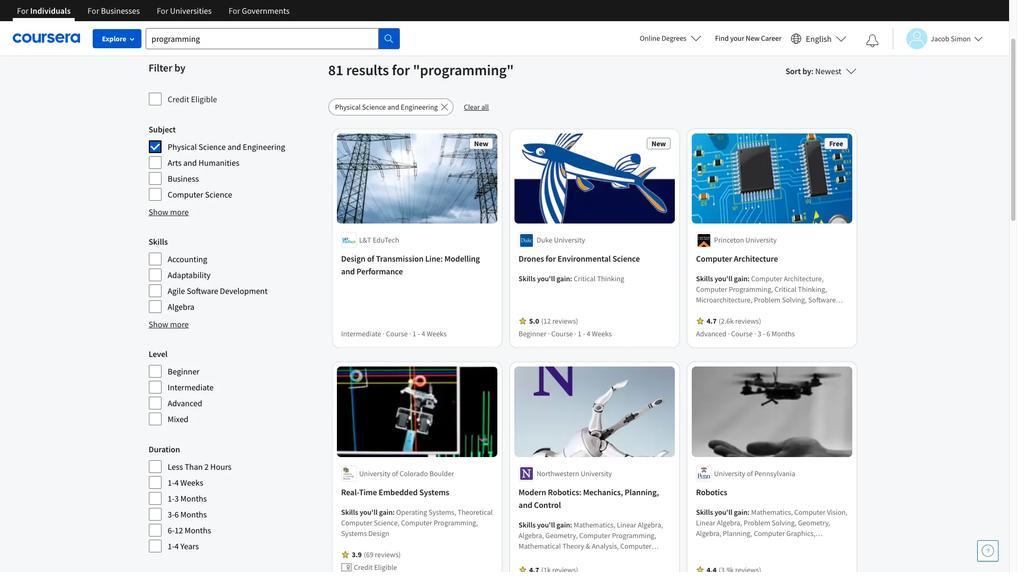 Task type: vqa. For each thing, say whether or not it's contained in the screenshot.
1- corresponding to 1-4 Years
yes



Task type: describe. For each thing, give the bounding box(es) containing it.
theoretical
[[458, 508, 493, 517]]

jacob
[[931, 34, 950, 43]]

by for filter
[[174, 61, 185, 74]]

find
[[715, 33, 729, 43]]

81 results for "programming"
[[328, 60, 514, 79]]

coursera image
[[13, 30, 80, 47]]

agile
[[168, 286, 185, 296]]

university of colorado boulder
[[359, 469, 454, 478]]

beginner · course · 1 - 4 weeks
[[518, 329, 612, 339]]

english button
[[787, 21, 851, 56]]

computer down computer architecture link
[[751, 274, 782, 284]]

1-4 years
[[168, 541, 199, 552]]

: down drones for environmental science
[[570, 274, 572, 284]]

jacob simon button
[[893, 28, 983, 49]]

engineering inside button
[[401, 102, 438, 112]]

1 vertical spatial eligible
[[374, 563, 397, 572]]

for governments
[[229, 5, 290, 16]]

modern robotics:  mechanics, planning, and control link
[[518, 486, 671, 511]]

environmental
[[557, 254, 611, 264]]

: down robotics link on the bottom of the page
[[748, 508, 750, 517]]

5.0 (12 reviews)
[[529, 317, 578, 326]]

and up humanities
[[228, 141, 241, 152]]

duration
[[149, 444, 180, 455]]

1 for intermediate · course · 1 - 4 weeks
[[412, 329, 416, 339]]

planning,
[[625, 487, 659, 498]]

design inside the design of transmission line: modelling and performance
[[341, 254, 365, 264]]

physical science and engineering inside subject 'group'
[[168, 141, 285, 152]]

1- for 1-4 years
[[168, 541, 175, 552]]

banner navigation
[[8, 0, 298, 29]]

0 vertical spatial architecture,
[[784, 274, 824, 284]]

course for drones for environmental science
[[551, 329, 573, 339]]

gain for drones for environmental science
[[556, 274, 570, 284]]

software,
[[720, 317, 750, 326]]

skills up microarchitecture,
[[696, 274, 713, 284]]

accounting
[[168, 254, 207, 264]]

1- for 1-4 weeks
[[168, 477, 175, 488]]

of for transmission
[[367, 254, 374, 264]]

less
[[168, 462, 183, 472]]

1-3 months
[[168, 493, 207, 504]]

critical for programming,
[[775, 285, 796, 294]]

real-
[[341, 487, 359, 498]]

free
[[829, 139, 843, 148]]

jacob simon
[[931, 34, 971, 43]]

What do you want to learn? text field
[[146, 28, 379, 49]]

solving,
[[782, 295, 807, 305]]

gain for robotics
[[734, 508, 748, 517]]

more for algebra
[[170, 319, 189, 330]]

(12
[[541, 317, 551, 326]]

computer left science,
[[341, 518, 372, 528]]

robotics link
[[696, 486, 848, 499]]

1 horizontal spatial software
[[751, 317, 779, 326]]

programming, inside operating systems, theoretical computer science, computer programming, systems design
[[434, 518, 478, 528]]

gain up science,
[[379, 508, 393, 517]]

university for computer
[[745, 236, 777, 245]]

sort by : newest
[[786, 66, 842, 76]]

0 vertical spatial credit eligible
[[168, 94, 217, 104]]

1 vertical spatial for
[[546, 254, 556, 264]]

thinking,
[[798, 285, 827, 294]]

university up robotics
[[714, 469, 745, 478]]

6 · from the left
[[754, 329, 756, 339]]

and right arts
[[183, 157, 197, 168]]

and inside the design of transmission line: modelling and performance
[[341, 266, 355, 277]]

2 horizontal spatial software
[[808, 295, 836, 305]]

robotics:
[[548, 487, 581, 498]]

1-4 weeks
[[168, 477, 203, 488]]

princeton university
[[714, 236, 777, 245]]

online degrees button
[[631, 26, 710, 50]]

computer architecture link
[[696, 252, 848, 265]]

1 horizontal spatial 3
[[758, 329, 761, 339]]

weeks inside duration group
[[180, 477, 203, 488]]

show more button for algebra
[[149, 318, 189, 331]]

1 - from the left
[[418, 329, 420, 339]]

explore
[[102, 34, 126, 43]]

operating
[[396, 508, 427, 517]]

english
[[806, 33, 832, 44]]

science up humanities
[[199, 141, 226, 152]]

arts
[[168, 157, 182, 168]]

skills down real-
[[341, 508, 358, 517]]

for for individuals
[[17, 5, 29, 16]]

transmission
[[376, 254, 423, 264]]

3-
[[168, 509, 175, 520]]

12
[[175, 525, 183, 536]]

operating systems, theoretical computer science, computer programming, systems design
[[341, 508, 493, 538]]

6 inside duration group
[[175, 509, 179, 520]]

university for modern
[[581, 469, 612, 478]]

0 vertical spatial eligible
[[191, 94, 217, 104]]

by for sort
[[803, 66, 812, 76]]

skills inside group
[[149, 236, 168, 247]]

clear all
[[464, 102, 489, 112]]

real-time embedded systems link
[[341, 486, 493, 499]]

mixed
[[168, 414, 189, 424]]

skills down robotics
[[696, 508, 713, 517]]

programming, inside computer architecture, computer programming, critical thinking, microarchitecture, problem solving, software architecture, software-defined networking, system software, software engineering
[[729, 285, 773, 294]]

- for drones for environmental science
[[583, 329, 585, 339]]

find your new career link
[[710, 32, 787, 45]]

computer architecture
[[696, 254, 778, 264]]

more for computer science
[[170, 207, 189, 217]]

5.0
[[529, 317, 539, 326]]

months for 6-12 months
[[185, 525, 211, 536]]

physical science and engineering inside button
[[335, 102, 438, 112]]

development
[[220, 286, 268, 296]]

engineering inside computer architecture, computer programming, critical thinking, microarchitecture, problem solving, software architecture, software-defined networking, system software, software engineering
[[780, 317, 817, 326]]

science inside button
[[362, 102, 386, 112]]

computer inside computer architecture link
[[696, 254, 732, 264]]

career
[[761, 33, 782, 43]]

weeks for beginner · course · 1 - 4 weeks
[[592, 329, 612, 339]]

universities
[[170, 5, 212, 16]]

physical inside button
[[335, 102, 361, 112]]

real-time embedded systems
[[341, 487, 449, 498]]

skills you'll gain : down time
[[341, 508, 396, 517]]

mechanics,
[[583, 487, 623, 498]]

you'll for robotics
[[715, 508, 732, 517]]

(2.6k
[[719, 317, 734, 326]]

businesses
[[101, 5, 140, 16]]

intermediate for intermediate · course · 1 - 4 weeks
[[341, 329, 381, 339]]

for universities
[[157, 5, 212, 16]]

your
[[730, 33, 745, 43]]

years
[[180, 541, 199, 552]]

show more for algebra
[[149, 319, 189, 330]]

drones for environmental science link
[[518, 252, 671, 265]]

governments
[[242, 5, 290, 16]]

1 for beginner · course · 1 - 4 weeks
[[578, 329, 581, 339]]

2
[[204, 462, 209, 472]]

for individuals
[[17, 5, 71, 16]]

: up science,
[[393, 508, 395, 517]]

reviews) for for
[[552, 317, 578, 326]]

than
[[185, 462, 203, 472]]

weeks for intermediate · course · 1 - 4 weeks
[[427, 329, 446, 339]]

"programming"
[[413, 60, 514, 79]]

computer up microarchitecture,
[[696, 285, 727, 294]]

filter
[[149, 61, 172, 74]]

: down modern robotics:  mechanics, planning, and control
[[570, 520, 572, 530]]

modern robotics:  mechanics, planning, and control
[[518, 487, 659, 510]]

advanced · course · 3 - 6 months
[[696, 329, 795, 339]]

drones for environmental science
[[518, 254, 640, 264]]

northwestern university
[[537, 469, 612, 478]]

: down architecture
[[748, 274, 750, 284]]

of for colorado
[[392, 469, 398, 478]]

and inside button
[[388, 102, 399, 112]]

for for governments
[[229, 5, 240, 16]]

advanced for advanced · course · 3 - 6 months
[[696, 329, 726, 339]]

- for computer architecture
[[763, 329, 765, 339]]

subject
[[149, 124, 176, 135]]

skills group
[[149, 235, 322, 314]]

filter by
[[149, 61, 185, 74]]



Task type: locate. For each thing, give the bounding box(es) containing it.
systems down boulder
[[419, 487, 449, 498]]

beginner
[[518, 329, 546, 339], [168, 366, 200, 377]]

3-6 months
[[168, 509, 207, 520]]

skills up accounting
[[149, 236, 168, 247]]

show more button down algebra
[[149, 318, 189, 331]]

credit eligible down filter by
[[168, 94, 217, 104]]

systems,
[[428, 508, 456, 517]]

university for drones
[[554, 236, 585, 245]]

1 vertical spatial physical science and engineering
[[168, 141, 285, 152]]

physical science and engineering
[[335, 102, 438, 112], [168, 141, 285, 152]]

software-
[[737, 306, 767, 316]]

of inside the design of transmission line: modelling and performance
[[367, 254, 374, 264]]

science up thinking
[[612, 254, 640, 264]]

1 show more button from the top
[[149, 206, 189, 218]]

skills you'll gain : up microarchitecture,
[[696, 274, 751, 284]]

clear all button
[[458, 99, 495, 116]]

time
[[359, 487, 377, 498]]

months up years on the left
[[185, 525, 211, 536]]

3 1- from the top
[[168, 541, 175, 552]]

1- down the less
[[168, 477, 175, 488]]

modern
[[518, 487, 546, 498]]

credit down (69
[[354, 563, 373, 572]]

0 horizontal spatial systems
[[341, 529, 367, 538]]

0 horizontal spatial 3
[[175, 493, 179, 504]]

for left businesses
[[88, 5, 99, 16]]

0 vertical spatial physical science and engineering
[[335, 102, 438, 112]]

3 · from the left
[[548, 329, 550, 339]]

gain down drones for environmental science
[[556, 274, 570, 284]]

2 horizontal spatial reviews)
[[735, 317, 761, 326]]

you'll down control
[[537, 520, 555, 530]]

newest
[[815, 66, 842, 76]]

of up the performance
[[367, 254, 374, 264]]

3 course from the left
[[731, 329, 753, 339]]

1 for from the left
[[17, 5, 29, 16]]

0 horizontal spatial credit
[[168, 94, 189, 104]]

pennsylvania
[[754, 469, 795, 478]]

2 more from the top
[[170, 319, 189, 330]]

for
[[392, 60, 410, 79], [546, 254, 556, 264]]

1 horizontal spatial -
[[583, 329, 585, 339]]

1 vertical spatial 6
[[175, 509, 179, 520]]

1 vertical spatial critical
[[775, 285, 796, 294]]

months up 3-6 months
[[180, 493, 207, 504]]

software down software-
[[751, 317, 779, 326]]

advanced for advanced
[[168, 398, 202, 409]]

1 course from the left
[[386, 329, 408, 339]]

programming, up the problem
[[729, 285, 773, 294]]

gain
[[556, 274, 570, 284], [734, 274, 748, 284], [379, 508, 393, 517], [734, 508, 748, 517], [556, 520, 570, 530]]

1 vertical spatial show more
[[149, 319, 189, 330]]

system
[[696, 317, 719, 326]]

2 1- from the top
[[168, 493, 175, 504]]

0 vertical spatial programming,
[[729, 285, 773, 294]]

1 horizontal spatial reviews)
[[552, 317, 578, 326]]

weeks
[[427, 329, 446, 339], [592, 329, 612, 339], [180, 477, 203, 488]]

you'll down robotics
[[715, 508, 732, 517]]

1 horizontal spatial physical
[[335, 102, 361, 112]]

(69
[[364, 550, 373, 559]]

0 horizontal spatial course
[[386, 329, 408, 339]]

0 horizontal spatial physical science and engineering
[[168, 141, 285, 152]]

and down modern
[[518, 500, 532, 510]]

0 horizontal spatial 6
[[175, 509, 179, 520]]

0 horizontal spatial programming,
[[434, 518, 478, 528]]

explore button
[[93, 29, 141, 48]]

0 horizontal spatial beginner
[[168, 366, 200, 377]]

individuals
[[30, 5, 71, 16]]

critical inside computer architecture, computer programming, critical thinking, microarchitecture, problem solving, software architecture, software-defined networking, system software, software engineering
[[775, 285, 796, 294]]

1 horizontal spatial for
[[546, 254, 556, 264]]

1 more from the top
[[170, 207, 189, 217]]

systems
[[419, 487, 449, 498], [341, 529, 367, 538]]

1 horizontal spatial physical science and engineering
[[335, 102, 438, 112]]

1 horizontal spatial credit eligible
[[354, 563, 397, 572]]

gain down computer architecture
[[734, 274, 748, 284]]

0 vertical spatial 6
[[767, 329, 770, 339]]

subject group
[[149, 123, 322, 201]]

0 vertical spatial beginner
[[518, 329, 546, 339]]

months for 1-3 months
[[180, 493, 207, 504]]

0 vertical spatial show
[[149, 207, 168, 217]]

2 vertical spatial engineering
[[780, 317, 817, 326]]

show more for computer science
[[149, 207, 189, 217]]

defined
[[767, 306, 791, 316]]

1 horizontal spatial 6
[[767, 329, 770, 339]]

beginner for beginner · course · 1 - 4 weeks
[[518, 329, 546, 339]]

skills you'll gain : down robotics
[[696, 508, 751, 517]]

2 course from the left
[[551, 329, 573, 339]]

: left 'newest'
[[812, 66, 814, 76]]

computer down operating
[[401, 518, 432, 528]]

arts and humanities
[[168, 157, 239, 168]]

for for universities
[[157, 5, 168, 16]]

agile software development
[[168, 286, 268, 296]]

0 vertical spatial engineering
[[401, 102, 438, 112]]

0 vertical spatial show more button
[[149, 206, 189, 218]]

university up drones for environmental science
[[554, 236, 585, 245]]

science down humanities
[[205, 189, 232, 200]]

for businesses
[[88, 5, 140, 16]]

computer inside subject 'group'
[[168, 189, 203, 200]]

computer down princeton
[[696, 254, 732, 264]]

architecture, up 4.7
[[696, 306, 736, 316]]

systems inside operating systems, theoretical computer science, computer programming, systems design
[[341, 529, 367, 538]]

of up real-time embedded systems
[[392, 469, 398, 478]]

engineering inside subject 'group'
[[243, 141, 285, 152]]

science down results
[[362, 102, 386, 112]]

duke
[[537, 236, 552, 245]]

1 horizontal spatial beginner
[[518, 329, 546, 339]]

6 up the 12
[[175, 509, 179, 520]]

sort
[[786, 66, 801, 76]]

boulder
[[429, 469, 454, 478]]

design inside operating systems, theoretical computer science, computer programming, systems design
[[368, 529, 389, 538]]

princeton
[[714, 236, 744, 245]]

design of transmission line: modelling and performance
[[341, 254, 480, 277]]

4
[[421, 329, 425, 339], [587, 329, 590, 339], [175, 477, 179, 488], [175, 541, 179, 552]]

embedded
[[379, 487, 418, 498]]

2 - from the left
[[583, 329, 585, 339]]

81
[[328, 60, 343, 79]]

university up architecture
[[745, 236, 777, 245]]

reviews) for architecture
[[735, 317, 761, 326]]

systems inside the real-time embedded systems link
[[419, 487, 449, 498]]

1 horizontal spatial systems
[[419, 487, 449, 498]]

0 vertical spatial credit
[[168, 94, 189, 104]]

months down defined at the bottom right of page
[[772, 329, 795, 339]]

0 horizontal spatial eligible
[[191, 94, 217, 104]]

computer science
[[168, 189, 232, 200]]

0 horizontal spatial for
[[392, 60, 410, 79]]

show more button
[[149, 206, 189, 218], [149, 318, 189, 331]]

for left universities
[[157, 5, 168, 16]]

2 horizontal spatial weeks
[[592, 329, 612, 339]]

1 vertical spatial engineering
[[243, 141, 285, 152]]

reviews)
[[552, 317, 578, 326], [735, 317, 761, 326], [375, 550, 401, 559]]

software down adaptability
[[187, 286, 218, 296]]

for right results
[[392, 60, 410, 79]]

software down 'thinking,'
[[808, 295, 836, 305]]

level
[[149, 349, 168, 359]]

l&t edutech
[[359, 236, 399, 245]]

colorado
[[399, 469, 428, 478]]

1 vertical spatial programming,
[[434, 518, 478, 528]]

software
[[187, 286, 218, 296], [808, 295, 836, 305], [751, 317, 779, 326]]

0 vertical spatial 3
[[758, 329, 761, 339]]

and down results
[[388, 102, 399, 112]]

2 horizontal spatial course
[[731, 329, 753, 339]]

0 vertical spatial physical
[[335, 102, 361, 112]]

level group
[[149, 348, 322, 426]]

3 up 3-
[[175, 493, 179, 504]]

4 · from the left
[[574, 329, 576, 339]]

1 horizontal spatial by
[[803, 66, 812, 76]]

gain down robotics link on the bottom of the page
[[734, 508, 748, 517]]

1 show more from the top
[[149, 207, 189, 217]]

beginner for beginner
[[168, 366, 200, 377]]

drones
[[518, 254, 544, 264]]

1- down 6-
[[168, 541, 175, 552]]

6 down defined at the bottom right of page
[[767, 329, 770, 339]]

physical science and engineering up humanities
[[168, 141, 285, 152]]

beginner up mixed
[[168, 366, 200, 377]]

1 horizontal spatial weeks
[[427, 329, 446, 339]]

0 vertical spatial 1-
[[168, 477, 175, 488]]

of for pennsylvania
[[747, 469, 753, 478]]

3 inside duration group
[[175, 493, 179, 504]]

northwestern
[[537, 469, 579, 478]]

6
[[767, 329, 770, 339], [175, 509, 179, 520]]

1 horizontal spatial intermediate
[[341, 329, 381, 339]]

critical for :
[[574, 274, 596, 284]]

credit eligible down 3.9 (69 reviews)
[[354, 563, 397, 572]]

advanced down 4.7
[[696, 329, 726, 339]]

1 horizontal spatial of
[[392, 469, 398, 478]]

1 horizontal spatial engineering
[[401, 102, 438, 112]]

1 horizontal spatial 1
[[578, 329, 581, 339]]

and left the performance
[[341, 266, 355, 277]]

you'll for modern robotics:  mechanics, planning, and control
[[537, 520, 555, 530]]

networking,
[[793, 306, 831, 316]]

2 show from the top
[[149, 319, 168, 330]]

0 horizontal spatial architecture,
[[696, 306, 736, 316]]

1 horizontal spatial critical
[[775, 285, 796, 294]]

advanced
[[696, 329, 726, 339], [168, 398, 202, 409]]

new for drones for environmental science
[[651, 139, 666, 148]]

new for design of transmission line: modelling and performance
[[474, 139, 488, 148]]

2 horizontal spatial new
[[746, 33, 760, 43]]

design down science,
[[368, 529, 389, 538]]

2 1 from the left
[[578, 329, 581, 339]]

0 horizontal spatial of
[[367, 254, 374, 264]]

show more down computer science
[[149, 207, 189, 217]]

0 horizontal spatial software
[[187, 286, 218, 296]]

skills down control
[[518, 520, 536, 530]]

gain for modern robotics:  mechanics, planning, and control
[[556, 520, 570, 530]]

0 horizontal spatial intermediate
[[168, 382, 214, 393]]

3
[[758, 329, 761, 339], [175, 493, 179, 504]]

physical science and engineering down results
[[335, 102, 438, 112]]

0 horizontal spatial weeks
[[180, 477, 203, 488]]

3 down software-
[[758, 329, 761, 339]]

0 horizontal spatial -
[[418, 329, 420, 339]]

1- for 1-3 months
[[168, 493, 175, 504]]

1 vertical spatial beginner
[[168, 366, 200, 377]]

2 vertical spatial 1-
[[168, 541, 175, 552]]

1 vertical spatial architecture,
[[696, 306, 736, 316]]

you'll down 'drones'
[[537, 274, 555, 284]]

reviews) up beginner · course · 1 - 4 weeks at the bottom of the page
[[552, 317, 578, 326]]

show down algebra
[[149, 319, 168, 330]]

credit down filter by
[[168, 94, 189, 104]]

show notifications image
[[866, 34, 879, 47]]

0 horizontal spatial engineering
[[243, 141, 285, 152]]

0 vertical spatial show more
[[149, 207, 189, 217]]

3 - from the left
[[763, 329, 765, 339]]

3.9
[[352, 550, 361, 559]]

1 · from the left
[[383, 329, 384, 339]]

computer down business
[[168, 189, 203, 200]]

4 for from the left
[[229, 5, 240, 16]]

1 vertical spatial credit eligible
[[354, 563, 397, 572]]

0 horizontal spatial by
[[174, 61, 185, 74]]

0 horizontal spatial advanced
[[168, 398, 202, 409]]

thinking
[[597, 274, 624, 284]]

1 vertical spatial credit
[[354, 563, 373, 572]]

0 vertical spatial systems
[[419, 487, 449, 498]]

2 horizontal spatial -
[[763, 329, 765, 339]]

1-
[[168, 477, 175, 488], [168, 493, 175, 504], [168, 541, 175, 552]]

1 vertical spatial 3
[[175, 493, 179, 504]]

architecture, up 'thinking,'
[[784, 274, 824, 284]]

show for computer science
[[149, 207, 168, 217]]

of left pennsylvania
[[747, 469, 753, 478]]

2 · from the left
[[409, 329, 411, 339]]

0 vertical spatial critical
[[574, 274, 596, 284]]

line:
[[425, 254, 443, 264]]

intermediate for intermediate
[[168, 382, 214, 393]]

1 vertical spatial advanced
[[168, 398, 202, 409]]

humanities
[[199, 157, 239, 168]]

6-12 months
[[168, 525, 211, 536]]

0 horizontal spatial 1
[[412, 329, 416, 339]]

1 vertical spatial intermediate
[[168, 382, 214, 393]]

systems up 3.9
[[341, 529, 367, 538]]

online
[[640, 33, 660, 43]]

by right filter
[[174, 61, 185, 74]]

business
[[168, 173, 199, 184]]

0 horizontal spatial new
[[474, 139, 488, 148]]

for for businesses
[[88, 5, 99, 16]]

intermediate · course · 1 - 4 weeks
[[341, 329, 446, 339]]

you'll down time
[[360, 508, 377, 517]]

edutech
[[373, 236, 399, 245]]

by right sort
[[803, 66, 812, 76]]

show more down algebra
[[149, 319, 189, 330]]

show more button for computer science
[[149, 206, 189, 218]]

2 for from the left
[[88, 5, 99, 16]]

beginner inside level group
[[168, 366, 200, 377]]

1 1- from the top
[[168, 477, 175, 488]]

0 vertical spatial for
[[392, 60, 410, 79]]

1 vertical spatial 1-
[[168, 493, 175, 504]]

months up 6-12 months
[[180, 509, 207, 520]]

0 vertical spatial intermediate
[[341, 329, 381, 339]]

1 vertical spatial design
[[368, 529, 389, 538]]

help center image
[[982, 545, 995, 557]]

skills you'll gain : critical thinking
[[518, 274, 624, 284]]

physical up arts
[[168, 141, 197, 152]]

modelling
[[444, 254, 480, 264]]

months for 3-6 months
[[180, 509, 207, 520]]

advanced up mixed
[[168, 398, 202, 409]]

duration group
[[149, 443, 322, 553]]

show
[[149, 207, 168, 217], [149, 319, 168, 330]]

0 vertical spatial more
[[170, 207, 189, 217]]

1 vertical spatial show
[[149, 319, 168, 330]]

1 show from the top
[[149, 207, 168, 217]]

skills
[[149, 236, 168, 247], [518, 274, 536, 284], [696, 274, 713, 284], [341, 508, 358, 517], [696, 508, 713, 517], [518, 520, 536, 530]]

beginner down 5.0
[[518, 329, 546, 339]]

gain down control
[[556, 520, 570, 530]]

software inside skills group
[[187, 286, 218, 296]]

all
[[482, 102, 489, 112]]

skills you'll gain : down control
[[518, 520, 574, 530]]

reviews) right (69
[[375, 550, 401, 559]]

critical down environmental
[[574, 274, 596, 284]]

adaptability
[[168, 270, 211, 280]]

3 for from the left
[[157, 5, 168, 16]]

clear
[[464, 102, 480, 112]]

hours
[[210, 462, 232, 472]]

0 vertical spatial advanced
[[696, 329, 726, 339]]

physical inside subject 'group'
[[168, 141, 197, 152]]

2 horizontal spatial of
[[747, 469, 753, 478]]

more down computer science
[[170, 207, 189, 217]]

reviews) for time
[[375, 550, 401, 559]]

algebra
[[168, 302, 195, 312]]

0 horizontal spatial credit eligible
[[168, 94, 217, 104]]

5 · from the left
[[728, 329, 730, 339]]

more down algebra
[[170, 319, 189, 330]]

advanced inside level group
[[168, 398, 202, 409]]

1 horizontal spatial course
[[551, 329, 573, 339]]

2 show more button from the top
[[149, 318, 189, 331]]

for right 'drones'
[[546, 254, 556, 264]]

and inside modern robotics:  mechanics, planning, and control
[[518, 500, 532, 510]]

2 show more from the top
[[149, 319, 189, 330]]

show more button down computer science
[[149, 206, 189, 218]]

performance
[[356, 266, 403, 277]]

programming,
[[729, 285, 773, 294], [434, 518, 478, 528]]

1 horizontal spatial advanced
[[696, 329, 726, 339]]

1 horizontal spatial design
[[368, 529, 389, 538]]

1 horizontal spatial architecture,
[[784, 274, 824, 284]]

physical science and engineering button
[[328, 99, 453, 116]]

physical down 81
[[335, 102, 361, 112]]

1 vertical spatial show more button
[[149, 318, 189, 331]]

for left "governments"
[[229, 5, 240, 16]]

you'll for drones for environmental science
[[537, 274, 555, 284]]

microarchitecture,
[[696, 295, 752, 305]]

show for algebra
[[149, 319, 168, 330]]

science,
[[374, 518, 399, 528]]

0 horizontal spatial reviews)
[[375, 550, 401, 559]]

design down the l&t
[[341, 254, 365, 264]]

1- up 3-
[[168, 493, 175, 504]]

0 vertical spatial design
[[341, 254, 365, 264]]

course for computer architecture
[[731, 329, 753, 339]]

intermediate
[[341, 329, 381, 339], [168, 382, 214, 393]]

you'll up microarchitecture,
[[715, 274, 732, 284]]

skills down 'drones'
[[518, 274, 536, 284]]

1 vertical spatial systems
[[341, 529, 367, 538]]

1 vertical spatial physical
[[168, 141, 197, 152]]

0 horizontal spatial critical
[[574, 274, 596, 284]]

control
[[534, 500, 561, 510]]

1 horizontal spatial credit
[[354, 563, 373, 572]]

physical
[[335, 102, 361, 112], [168, 141, 197, 152]]

None search field
[[146, 28, 400, 49]]

1 vertical spatial more
[[170, 319, 189, 330]]

:
[[812, 66, 814, 76], [570, 274, 572, 284], [748, 274, 750, 284], [393, 508, 395, 517], [748, 508, 750, 517], [570, 520, 572, 530]]

3.9 (69 reviews)
[[352, 550, 401, 559]]

credit eligible
[[168, 94, 217, 104], [354, 563, 397, 572]]

1 1 from the left
[[412, 329, 416, 339]]

show down business
[[149, 207, 168, 217]]

intermediate inside level group
[[168, 382, 214, 393]]

2 horizontal spatial engineering
[[780, 317, 817, 326]]

university up time
[[359, 469, 390, 478]]

design
[[341, 254, 365, 264], [368, 529, 389, 538]]

reviews) down software-
[[735, 317, 761, 326]]

computer
[[168, 189, 203, 200], [696, 254, 732, 264], [751, 274, 782, 284], [696, 285, 727, 294], [341, 518, 372, 528], [401, 518, 432, 528]]



